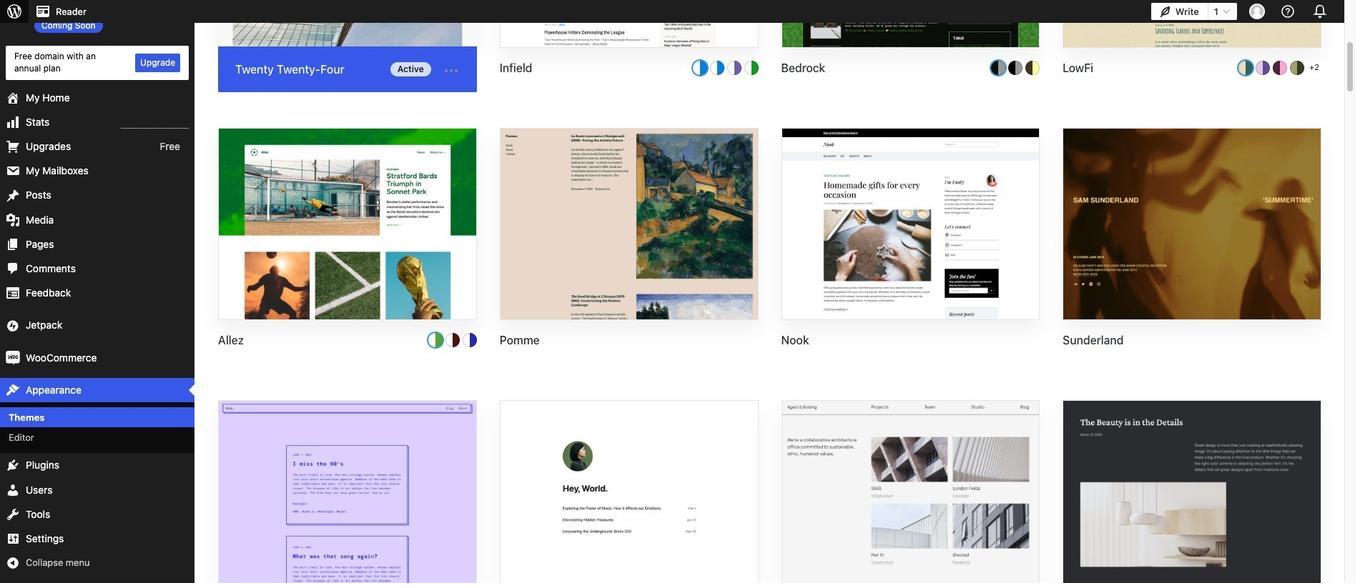 Task type: describe. For each thing, give the bounding box(es) containing it.
more options for theme twenty twenty-four image
[[443, 62, 460, 79]]

1 img image from the top
[[6, 319, 20, 333]]

my profile image
[[1250, 4, 1265, 19]]

manage your sites image
[[6, 3, 23, 20]]

manage your notifications image
[[1310, 1, 1331, 21]]

ron is a minimalist blogging theme designed with a focus on delivering an exceptional reading experience. its unique offset post layout and sticky post navigation make it stand out. by intentionally omitting a header, it includes only a footer, ron allows readers to dive straight into the content without distractions. image
[[1064, 402, 1321, 584]]



Task type: locate. For each thing, give the bounding box(es) containing it.
2 img image from the top
[[6, 351, 20, 365]]

0 vertical spatial img image
[[6, 319, 20, 333]]

sunderland is a simple theme that supports full-site editing. it comes with a set of minimal templates and design settings that can be manipulated through global styles. use it to build something beautiful. image
[[1064, 129, 1321, 321]]

pomme is a simple portfolio theme for painters. image
[[501, 129, 758, 321]]

highest hourly views 0 image
[[121, 119, 189, 129]]

allez is the perfect theme site for sports practitioners or fans who want to blog about their sport. image
[[219, 129, 476, 321]]

fewer is perfect for showcasing portfolios and blogs. with a clean and opinionated design, it offers excellent typography and style variations that make it easy to present your work or business. the theme is highly versatile, making it ideal for bloggers and businesses alike, and it offers a range of customizable options that allow you to tailor your site to your specific needs. image
[[782, 402, 1040, 584]]

pixl is a simple yet opinionated blogging theme inspired by websites of the nineties. image
[[219, 402, 476, 584]]

1 vertical spatial img image
[[6, 351, 20, 365]]

hey is a simple personal blog theme. image
[[501, 402, 758, 584]]

help image
[[1280, 3, 1297, 20]]

img image
[[6, 319, 20, 333], [6, 351, 20, 365]]

nook is a classic blogging theme offering a delightful canvas for your diy projects, delicious recipes, and creative inspirations. image
[[782, 129, 1040, 321]]



Task type: vqa. For each thing, say whether or not it's contained in the screenshot.
Ron is a minimalist blogging theme designed with a focus on delivering an exceptional reading experience. Its unique offset post layout and sticky post navigation make it stand out. By intentionally omitting a header, it includes only a footer, Ron allows readers to dive straight into the content without distractions. image at the bottom right of page
yes



